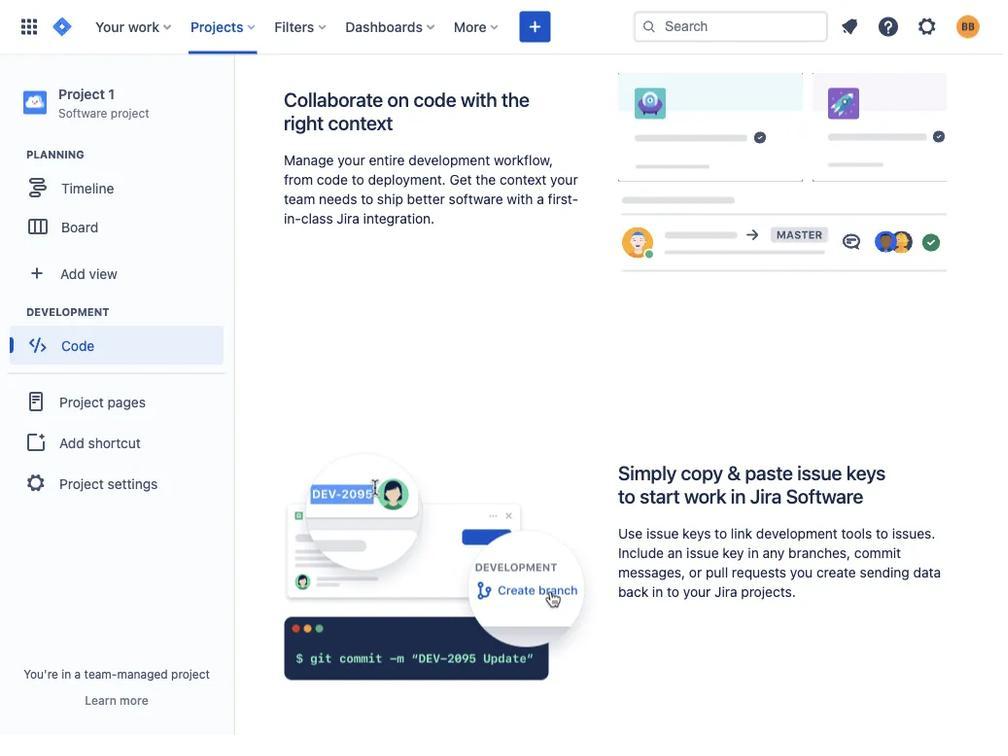 Task type: vqa. For each thing, say whether or not it's contained in the screenshot.
requests
yes



Task type: locate. For each thing, give the bounding box(es) containing it.
code right on
[[414, 88, 457, 111]]

use issue keys to link development tools to issues. include an issue key in any branches, commit messages, or pull requests you create sending data back in to your jira projects.
[[619, 526, 942, 600]]

1 horizontal spatial the
[[502, 88, 530, 111]]

code inside the manage your entire development workflow, from code to deployment. get the context your team needs to ship  better software with a first- in-class jira integration.
[[317, 172, 348, 188]]

your work button
[[89, 11, 179, 42]]

0 horizontal spatial with
[[461, 88, 498, 111]]

with inside collaborate on code with the right context
[[461, 88, 498, 111]]

commit
[[855, 545, 902, 561]]

work
[[128, 18, 160, 35], [685, 485, 727, 508]]

project left 1
[[58, 86, 105, 102]]

add left shortcut
[[59, 435, 84, 451]]

your
[[95, 18, 125, 35]]

0 vertical spatial with
[[461, 88, 498, 111]]

in
[[731, 485, 746, 508], [748, 545, 759, 561], [653, 584, 664, 600], [62, 667, 71, 681]]

the up 'software'
[[476, 172, 496, 188]]

development up the "get"
[[409, 152, 490, 168]]

development inside use issue keys to link development tools to issues. include an issue key in any branches, commit messages, or pull requests you create sending data back in to your jira projects.
[[757, 526, 838, 542]]

0 vertical spatial development
[[409, 152, 490, 168]]

your
[[338, 152, 366, 168], [551, 172, 578, 188], [684, 584, 711, 600]]

add shortcut
[[59, 435, 141, 451]]

1 horizontal spatial context
[[500, 172, 547, 188]]

a inside the manage your entire development workflow, from code to deployment. get the context your team needs to ship  better software with a first- in-class jira integration.
[[537, 191, 544, 207]]

in down &
[[731, 485, 746, 508]]

development inside the manage your entire development workflow, from code to deployment. get the context your team needs to ship  better software with a first- in-class jira integration.
[[409, 152, 490, 168]]

keys inside simply copy & paste issue keys to start work in jira software
[[847, 462, 886, 485]]

software up 'planning'
[[58, 106, 107, 119]]

jira down paste
[[751, 485, 782, 508]]

1 vertical spatial issue
[[647, 526, 679, 542]]

learn more
[[85, 694, 148, 707]]

from
[[284, 172, 313, 188]]

a left "first-"
[[537, 191, 544, 207]]

timeline
[[61, 180, 114, 196]]

0 horizontal spatial development
[[409, 152, 490, 168]]

create
[[817, 565, 857, 581]]

any
[[763, 545, 785, 561]]

with inside the manage your entire development workflow, from code to deployment. get the context your team needs to ship  better software with a first- in-class jira integration.
[[507, 191, 533, 207]]

to
[[352, 172, 364, 188], [361, 191, 374, 207], [619, 485, 636, 508], [715, 526, 728, 542], [876, 526, 889, 542], [667, 584, 680, 600]]

software inside project 1 software project
[[58, 106, 107, 119]]

keys up an
[[683, 526, 711, 542]]

in right key
[[748, 545, 759, 561]]

to down the simply
[[619, 485, 636, 508]]

dashboards button
[[340, 11, 442, 42]]

0 vertical spatial software
[[58, 106, 107, 119]]

collaborate
[[284, 88, 383, 111]]

2 vertical spatial project
[[59, 475, 104, 491]]

project for project 1 software project
[[58, 86, 105, 102]]

project down 1
[[111, 106, 149, 119]]

project right managed
[[171, 667, 210, 681]]

project inside project 1 software project
[[58, 86, 105, 102]]

0 vertical spatial work
[[128, 18, 160, 35]]

&
[[728, 462, 741, 485]]

your down or
[[684, 584, 711, 600]]

tools
[[842, 526, 873, 542]]

0 horizontal spatial project
[[111, 106, 149, 119]]

development up branches,
[[757, 526, 838, 542]]

project
[[111, 106, 149, 119], [171, 667, 210, 681]]

software
[[58, 106, 107, 119], [787, 485, 864, 508]]

context
[[328, 112, 393, 135], [500, 172, 547, 188]]

0 vertical spatial project
[[58, 86, 105, 102]]

projects.
[[741, 584, 796, 600]]

with down more popup button
[[461, 88, 498, 111]]

your left entire
[[338, 152, 366, 168]]

1 vertical spatial keys
[[683, 526, 711, 542]]

keys inside use issue keys to link development tools to issues. include an issue key in any branches, commit messages, or pull requests you create sending data back in to your jira projects.
[[683, 526, 711, 542]]

your profile and settings image
[[957, 15, 980, 38]]

1 horizontal spatial code
[[414, 88, 457, 111]]

group
[[8, 373, 226, 511]]

to down messages,
[[667, 584, 680, 600]]

managed
[[117, 667, 168, 681]]

issue right paste
[[798, 462, 843, 485]]

the inside the manage your entire development workflow, from code to deployment. get the context your team needs to ship  better software with a first- in-class jira integration.
[[476, 172, 496, 188]]

you're
[[23, 667, 58, 681]]

project for project pages
[[59, 394, 104, 410]]

code up needs
[[317, 172, 348, 188]]

0 vertical spatial code
[[414, 88, 457, 111]]

0 horizontal spatial keys
[[683, 526, 711, 542]]

1 horizontal spatial your
[[551, 172, 578, 188]]

shortcut
[[88, 435, 141, 451]]

filters
[[275, 18, 314, 35]]

0 vertical spatial issue
[[798, 462, 843, 485]]

add
[[60, 265, 85, 281], [59, 435, 84, 451]]

0 horizontal spatial issue
[[647, 526, 679, 542]]

development
[[26, 306, 109, 319]]

start
[[640, 485, 680, 508]]

2 horizontal spatial issue
[[798, 462, 843, 485]]

with
[[461, 88, 498, 111], [507, 191, 533, 207]]

learn
[[85, 694, 117, 707]]

development
[[409, 152, 490, 168], [757, 526, 838, 542]]

in-
[[284, 211, 301, 227]]

1 vertical spatial the
[[476, 172, 496, 188]]

project inside project 1 software project
[[111, 106, 149, 119]]

issue up an
[[647, 526, 679, 542]]

project for project settings
[[59, 475, 104, 491]]

1 horizontal spatial a
[[537, 191, 544, 207]]

0 vertical spatial the
[[502, 88, 530, 111]]

0 horizontal spatial a
[[75, 667, 81, 681]]

2 vertical spatial your
[[684, 584, 711, 600]]

jira down the pull
[[715, 584, 738, 600]]

0 horizontal spatial context
[[328, 112, 393, 135]]

1 horizontal spatial work
[[685, 485, 727, 508]]

in down messages,
[[653, 584, 664, 600]]

the
[[502, 88, 530, 111], [476, 172, 496, 188]]

a left team-
[[75, 667, 81, 681]]

add inside popup button
[[60, 265, 85, 281]]

in inside simply copy & paste issue keys to start work in jira software
[[731, 485, 746, 508]]

add inside button
[[59, 435, 84, 451]]

view
[[89, 265, 118, 281]]

board link
[[10, 207, 224, 246]]

0 horizontal spatial the
[[476, 172, 496, 188]]

the up workflow,
[[502, 88, 530, 111]]

use
[[619, 526, 643, 542]]

1 vertical spatial code
[[317, 172, 348, 188]]

1 horizontal spatial keys
[[847, 462, 886, 485]]

work down copy
[[685, 485, 727, 508]]

2 horizontal spatial jira
[[751, 485, 782, 508]]

sending
[[860, 565, 910, 581]]

needs
[[319, 191, 357, 207]]

issue inside simply copy & paste issue keys to start work in jira software
[[798, 462, 843, 485]]

1 horizontal spatial jira
[[715, 584, 738, 600]]

work right your
[[128, 18, 160, 35]]

filters button
[[269, 11, 334, 42]]

Search field
[[634, 11, 829, 42]]

2 vertical spatial issue
[[687, 545, 719, 561]]

1 vertical spatial context
[[500, 172, 547, 188]]

1 vertical spatial with
[[507, 191, 533, 207]]

0 vertical spatial project
[[111, 106, 149, 119]]

0 horizontal spatial work
[[128, 18, 160, 35]]

0 horizontal spatial jira
[[337, 211, 360, 227]]

0 vertical spatial add
[[60, 265, 85, 281]]

more
[[120, 694, 148, 707]]

or
[[689, 565, 702, 581]]

code link
[[10, 326, 224, 365]]

1 horizontal spatial with
[[507, 191, 533, 207]]

in right 'you're'
[[62, 667, 71, 681]]

project 1 software project
[[58, 86, 149, 119]]

to left link
[[715, 526, 728, 542]]

1 vertical spatial a
[[75, 667, 81, 681]]

0 vertical spatial a
[[537, 191, 544, 207]]

2 horizontal spatial your
[[684, 584, 711, 600]]

context down workflow,
[[500, 172, 547, 188]]

0 vertical spatial your
[[338, 152, 366, 168]]

with down workflow,
[[507, 191, 533, 207]]

1 vertical spatial work
[[685, 485, 727, 508]]

project down add shortcut
[[59, 475, 104, 491]]

the inside collaborate on code with the right context
[[502, 88, 530, 111]]

deployment.
[[368, 172, 446, 188]]

project settings
[[59, 475, 158, 491]]

1 vertical spatial development
[[757, 526, 838, 542]]

0 horizontal spatial your
[[338, 152, 366, 168]]

0 vertical spatial keys
[[847, 462, 886, 485]]

projects
[[191, 18, 244, 35]]

1 vertical spatial add
[[59, 435, 84, 451]]

get
[[450, 172, 472, 188]]

issue
[[798, 462, 843, 485], [647, 526, 679, 542], [687, 545, 719, 561]]

1 horizontal spatial software
[[787, 485, 864, 508]]

1 vertical spatial software
[[787, 485, 864, 508]]

banner
[[0, 0, 1004, 54]]

1 vertical spatial project
[[59, 394, 104, 410]]

entire
[[369, 152, 405, 168]]

code inside collaborate on code with the right context
[[414, 88, 457, 111]]

0 horizontal spatial code
[[317, 172, 348, 188]]

link
[[731, 526, 753, 542]]

context inside collaborate on code with the right context
[[328, 112, 393, 135]]

your up "first-"
[[551, 172, 578, 188]]

0 vertical spatial context
[[328, 112, 393, 135]]

1 vertical spatial jira
[[751, 485, 782, 508]]

software up tools
[[787, 485, 864, 508]]

paste
[[746, 462, 793, 485]]

simply
[[619, 462, 677, 485]]

2 vertical spatial jira
[[715, 584, 738, 600]]

add left view
[[60, 265, 85, 281]]

issues.
[[893, 526, 936, 542]]

team
[[284, 191, 315, 207]]

software
[[449, 191, 503, 207]]

keys
[[847, 462, 886, 485], [683, 526, 711, 542]]

0 vertical spatial jira
[[337, 211, 360, 227]]

1 horizontal spatial project
[[171, 667, 210, 681]]

issue up or
[[687, 545, 719, 561]]

code
[[414, 88, 457, 111], [317, 172, 348, 188]]

jira
[[337, 211, 360, 227], [751, 485, 782, 508], [715, 584, 738, 600]]

a
[[537, 191, 544, 207], [75, 667, 81, 681]]

sidebar navigation image
[[212, 78, 255, 117]]

banner containing your work
[[0, 0, 1004, 54]]

project up add shortcut
[[59, 394, 104, 410]]

jira software image
[[51, 15, 74, 38]]

simply copy & paste issue keys to start work in jira software
[[619, 462, 886, 508]]

0 horizontal spatial software
[[58, 106, 107, 119]]

manage your entire development workflow, from code to deployment. get the context your team needs to ship  better software with a first- in-class jira integration.
[[284, 152, 579, 227]]

right
[[284, 112, 324, 135]]

context down the collaborate
[[328, 112, 393, 135]]

jira inside the manage your entire development workflow, from code to deployment. get the context your team needs to ship  better software with a first- in-class jira integration.
[[337, 211, 360, 227]]

1 horizontal spatial development
[[757, 526, 838, 542]]

jira down needs
[[337, 211, 360, 227]]

keys up tools
[[847, 462, 886, 485]]

include
[[619, 545, 664, 561]]



Task type: describe. For each thing, give the bounding box(es) containing it.
1 vertical spatial project
[[171, 667, 210, 681]]

development image
[[3, 301, 26, 324]]

add view
[[60, 265, 118, 281]]

first-
[[548, 191, 579, 207]]

requests
[[732, 565, 787, 581]]

add for add view
[[60, 265, 85, 281]]

your work
[[95, 18, 160, 35]]

manage
[[284, 152, 334, 168]]

more
[[454, 18, 487, 35]]

development group
[[10, 305, 232, 371]]

you're in a team-managed project
[[23, 667, 210, 681]]

integration.
[[363, 211, 435, 227]]

settings
[[108, 475, 158, 491]]

software inside simply copy & paste issue keys to start work in jira software
[[787, 485, 864, 508]]

team-
[[84, 667, 117, 681]]

to inside simply copy & paste issue keys to start work in jira software
[[619, 485, 636, 508]]

projects button
[[185, 11, 263, 42]]

key
[[723, 545, 745, 561]]

collaborate on code with the right context
[[284, 88, 530, 135]]

timeline link
[[10, 168, 224, 207]]

more button
[[448, 11, 506, 42]]

you
[[791, 565, 813, 581]]

planning group
[[10, 147, 232, 252]]

ship
[[377, 191, 404, 207]]

add for add shortcut
[[59, 435, 84, 451]]

1 horizontal spatial issue
[[687, 545, 719, 561]]

project settings link
[[8, 462, 226, 505]]

class
[[301, 211, 333, 227]]

group containing project pages
[[8, 373, 226, 511]]

notifications image
[[838, 15, 862, 38]]

create image
[[524, 15, 547, 38]]

1 vertical spatial your
[[551, 172, 578, 188]]

to left ship
[[361, 191, 374, 207]]

board
[[61, 219, 98, 235]]

settings image
[[916, 15, 940, 38]]

branches,
[[789, 545, 851, 561]]

learn more button
[[85, 693, 148, 708]]

jira software image
[[51, 15, 74, 38]]

appswitcher icon image
[[18, 15, 41, 38]]

back
[[619, 584, 649, 600]]

your inside use issue keys to link development tools to issues. include an issue key in any branches, commit messages, or pull requests you create sending data back in to your jira projects.
[[684, 584, 711, 600]]

code
[[61, 337, 95, 353]]

workflow,
[[494, 152, 553, 168]]

planning image
[[3, 143, 26, 167]]

jira inside simply copy & paste issue keys to start work in jira software
[[751, 485, 782, 508]]

add view button
[[12, 254, 222, 293]]

project pages link
[[8, 381, 226, 423]]

work inside popup button
[[128, 18, 160, 35]]

primary element
[[12, 0, 634, 54]]

dashboards
[[346, 18, 423, 35]]

better
[[407, 191, 445, 207]]

on
[[388, 88, 409, 111]]

to up commit
[[876, 526, 889, 542]]

pages
[[108, 394, 146, 410]]

data
[[914, 565, 942, 581]]

search image
[[642, 19, 658, 35]]

help image
[[877, 15, 901, 38]]

an
[[668, 545, 683, 561]]

context inside the manage your entire development workflow, from code to deployment. get the context your team needs to ship  better software with a first- in-class jira integration.
[[500, 172, 547, 188]]

pull
[[706, 565, 729, 581]]

work inside simply copy & paste issue keys to start work in jira software
[[685, 485, 727, 508]]

jira inside use issue keys to link development tools to issues. include an issue key in any branches, commit messages, or pull requests you create sending data back in to your jira projects.
[[715, 584, 738, 600]]

1
[[108, 86, 115, 102]]

copy
[[681, 462, 723, 485]]

project pages
[[59, 394, 146, 410]]

to up needs
[[352, 172, 364, 188]]

add shortcut button
[[8, 423, 226, 462]]

messages,
[[619, 565, 686, 581]]

planning
[[26, 149, 84, 161]]



